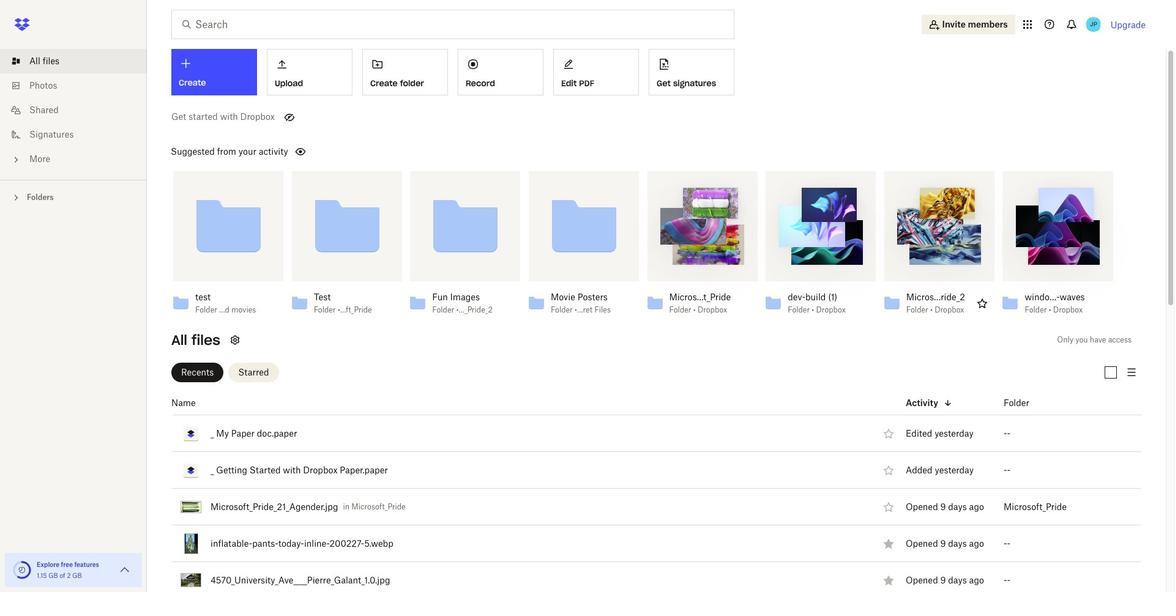 Task type: vqa. For each thing, say whether or not it's contained in the screenshot.
build at the right of page
yes



Task type: locate. For each thing, give the bounding box(es) containing it.
2 yesterday from the top
[[935, 465, 974, 475]]

0 vertical spatial add to starred image
[[881, 426, 896, 441]]

• down 'windo…-waves' button
[[1049, 305, 1051, 315]]

folder • dropbox button down "dev-build (1)" button on the right
[[788, 305, 849, 315]]

2 add to starred image from the top
[[881, 463, 896, 478]]

add to starred image
[[881, 500, 896, 514]]

0 vertical spatial ago
[[969, 502, 984, 512]]

opened 9 days ago right remove from starred image
[[906, 575, 984, 585]]

_ left getting
[[211, 465, 214, 475]]

1 vertical spatial days
[[948, 538, 967, 549]]

• down build
[[812, 305, 814, 315]]

9 right remove from starred icon
[[940, 538, 946, 549]]

2 share from the left
[[338, 185, 363, 196]]

0 vertical spatial _
[[211, 428, 214, 439]]

days inside name inflatable-pants-today-inline-200227-5.webp, activity 1701808163000, folder , element
[[948, 538, 967, 549]]

get left started
[[171, 111, 186, 122]]

yesterday inside name _ my paper doc.paper, activity 1702487237000, folder , 'element'
[[935, 428, 974, 439]]

2 ago from the top
[[969, 538, 984, 549]]

folder • dropbox button
[[669, 305, 731, 315], [788, 305, 849, 315], [906, 305, 968, 315], [1025, 305, 1086, 315]]

with
[[220, 111, 238, 122], [283, 465, 301, 475]]

record
[[466, 78, 495, 89]]

9
[[940, 502, 946, 512], [940, 538, 946, 549], [940, 575, 946, 585]]

0 vertical spatial opened 9 days ago
[[906, 502, 984, 512]]

create inside button
[[370, 78, 398, 89]]

opened 9 days ago right remove from starred icon
[[906, 538, 984, 549]]

add to starred image
[[881, 426, 896, 441], [881, 463, 896, 478]]

folder inside test folder •…ft_pride
[[314, 305, 336, 315]]

0 vertical spatial 9
[[940, 502, 946, 512]]

get started with dropbox
[[171, 111, 275, 122]]

started
[[189, 111, 218, 122]]

Search in folder "Dropbox" text field
[[195, 17, 709, 32]]

0 horizontal spatial create
[[179, 78, 206, 88]]

signatures link
[[10, 122, 147, 147]]

1 9 from the top
[[940, 502, 946, 512]]

1 days from the top
[[948, 502, 967, 512]]

all up recents
[[171, 332, 187, 349]]

folder inside fun images folder •…_pride_2
[[432, 305, 454, 315]]

get for get signatures
[[657, 78, 671, 89]]

opened right remove from starred icon
[[906, 538, 938, 549]]

opened 9 days ago inside name 4570_university_ave____pierre_galant_1.0.jpg, activity 1701807722000, folder , "element"
[[906, 575, 984, 585]]

yesterday
[[935, 428, 974, 439], [935, 465, 974, 475]]

5.webp
[[364, 538, 393, 549]]

2 vertical spatial days
[[948, 575, 967, 585]]

1 vertical spatial yesterday
[[935, 465, 974, 475]]

record button
[[458, 49, 544, 95]]

1 vertical spatial files
[[192, 332, 220, 349]]

share button
[[212, 181, 252, 201], [331, 181, 370, 201], [449, 181, 489, 201], [568, 181, 607, 201], [686, 181, 726, 201], [805, 181, 844, 201], [923, 181, 963, 201]]

/microsoft_pride/microsoft_pride_21_agender.jpg image
[[181, 501, 201, 513]]

gb left 'of'
[[48, 572, 58, 580]]

days inside name microsoft_pride_21_agender.jpg, activity 1701808377000, folder microsoft_pride, element
[[948, 502, 967, 512]]

1 yesterday from the top
[[935, 428, 974, 439]]

7 share from the left
[[931, 185, 955, 196]]

3 opened 9 days ago from the top
[[906, 575, 984, 585]]

get left signatures
[[657, 78, 671, 89]]

edit
[[561, 78, 577, 89]]

9 right remove from starred image
[[940, 575, 946, 585]]

0 vertical spatial all files
[[29, 56, 59, 66]]

3 share button from the left
[[449, 181, 489, 201]]

signatures
[[29, 129, 74, 140]]

1 horizontal spatial with
[[283, 465, 301, 475]]

create button
[[171, 49, 257, 95]]

folder • dropbox button down micros…ride_2 button
[[906, 305, 968, 315]]

1 vertical spatial opened
[[906, 538, 938, 549]]

0 horizontal spatial all files
[[29, 56, 59, 66]]

yesterday inside name _ getting started with dropbox paper.paper, activity 1702486813000, folder , element
[[935, 465, 974, 475]]

9 down added yesterday
[[940, 502, 946, 512]]

pdf
[[579, 78, 594, 89]]

1 vertical spatial all
[[171, 332, 187, 349]]

folder •…ret files button
[[551, 305, 612, 315]]

upgrade link
[[1111, 19, 1146, 30]]

1 horizontal spatial gb
[[72, 572, 82, 580]]

remove from starred image
[[881, 537, 896, 551]]

-- for doc.paper
[[1004, 428, 1011, 439]]

create folder
[[370, 78, 424, 89]]

1 _ from the top
[[211, 428, 214, 439]]

opened 9 days ago inside name inflatable-pants-today-inline-200227-5.webp, activity 1701808163000, folder , element
[[906, 538, 984, 549]]

dropbox down the (1)
[[816, 305, 846, 315]]

windo…-waves button
[[1025, 292, 1086, 303]]

folder •…_pride_2 button
[[432, 305, 494, 315]]

0 horizontal spatial all
[[29, 56, 40, 66]]

0 vertical spatial opened
[[906, 502, 938, 512]]

all files up recents
[[171, 332, 220, 349]]

test folder •…ft_pride
[[314, 292, 372, 315]]

opened 9 days ago for 4570_university_ave____pierre_galant_1.0.jpg
[[906, 575, 984, 585]]

all up photos
[[29, 56, 40, 66]]

all files link
[[10, 49, 147, 73]]

fun
[[432, 292, 448, 302]]

folder • dropbox button down 'windo…-waves' button
[[1025, 305, 1086, 315]]

dropbox down micros…ride_2 button
[[935, 305, 964, 315]]

1 horizontal spatial create
[[370, 78, 398, 89]]

2 opened from the top
[[906, 538, 938, 549]]

2 vertical spatial ago
[[969, 575, 984, 585]]

added
[[906, 465, 933, 475]]

opened right remove from starred image
[[906, 575, 938, 585]]

get signatures
[[657, 78, 716, 89]]

2 _ from the top
[[211, 465, 214, 475]]

yesterday down activity button
[[935, 428, 974, 439]]

-- inside name _ getting started with dropbox paper.paper, activity 1702486813000, folder , element
[[1004, 465, 1011, 475]]

share
[[219, 185, 244, 196], [338, 185, 363, 196], [457, 185, 481, 196], [575, 185, 600, 196], [694, 185, 718, 196], [812, 185, 837, 196], [931, 185, 955, 196]]

dropbox inside micros…t_pride folder • dropbox
[[698, 305, 727, 315]]

2 • from the left
[[812, 305, 814, 315]]

create up started
[[179, 78, 206, 88]]

microsoft_pride_21_agender.jpg in microsoft_pride
[[211, 502, 406, 512]]

folder inside the micros…ride_2 folder • dropbox
[[906, 305, 928, 315]]

table
[[144, 391, 1142, 592]]

2 -- from the top
[[1004, 465, 1011, 475]]

0 horizontal spatial gb
[[48, 572, 58, 580]]

3 folder • dropbox button from the left
[[906, 305, 968, 315]]

opened 9 days ago down added yesterday
[[906, 502, 984, 512]]

dropbox down waves
[[1053, 305, 1083, 315]]

ago
[[969, 502, 984, 512], [969, 538, 984, 549], [969, 575, 984, 585]]

4570_university_ave____pierre_galant_1.0.jpg link
[[211, 573, 390, 588]]

/inflatable pants today inline 200227 5.webp image
[[184, 533, 198, 554]]

movie posters folder •…ret files
[[551, 292, 611, 315]]

dropbox down micros…t_pride button
[[698, 305, 727, 315]]

1 horizontal spatial get
[[657, 78, 671, 89]]

/4570_university_ave____pierre_galant_1.0.jpg image
[[181, 574, 201, 588]]

build
[[805, 292, 826, 302]]

invite members
[[942, 19, 1008, 29]]

9 inside name inflatable-pants-today-inline-200227-5.webp, activity 1701808163000, folder , element
[[940, 538, 946, 549]]

1 opened from the top
[[906, 502, 938, 512]]

microsoft_pride
[[1004, 502, 1067, 512], [352, 503, 406, 512]]

4 folder • dropbox button from the left
[[1025, 305, 1086, 315]]

name button
[[171, 396, 876, 410]]

create
[[179, 78, 206, 88], [370, 78, 398, 89]]

opened inside name inflatable-pants-today-inline-200227-5.webp, activity 1701808163000, folder , element
[[906, 538, 938, 549]]

inflatable-
[[211, 538, 252, 549]]

test
[[314, 292, 331, 302]]

folder button
[[1004, 396, 1072, 410]]

5 share button from the left
[[686, 181, 726, 201]]

name 4570_university_ave____pierre_galant_1.0.jpg, activity 1701807722000, folder , element
[[144, 563, 1142, 592]]

1 vertical spatial get
[[171, 111, 186, 122]]

2 vertical spatial opened
[[906, 575, 938, 585]]

1 horizontal spatial all
[[171, 332, 187, 349]]

1 vertical spatial opened 9 days ago
[[906, 538, 984, 549]]

opened right add to starred image
[[906, 502, 938, 512]]

4 share from the left
[[575, 185, 600, 196]]

add to starred image inside name _ my paper doc.paper, activity 1702487237000, folder , 'element'
[[881, 426, 896, 441]]

3 ago from the top
[[969, 575, 984, 585]]

add to starred image left "added"
[[881, 463, 896, 478]]

folder
[[195, 305, 217, 315], [314, 305, 336, 315], [432, 305, 454, 315], [551, 305, 573, 315], [669, 305, 691, 315], [788, 305, 810, 315], [906, 305, 928, 315], [1025, 305, 1047, 315], [1004, 398, 1029, 408]]

all files up photos
[[29, 56, 59, 66]]

• inside windo…-waves folder • dropbox
[[1049, 305, 1051, 315]]

folder settings image
[[228, 333, 242, 348]]

from
[[217, 146, 236, 157]]

get inside button
[[657, 78, 671, 89]]

1 vertical spatial ago
[[969, 538, 984, 549]]

2 9 from the top
[[940, 538, 946, 549]]

1 gb from the left
[[48, 572, 58, 580]]

remove from starred image
[[881, 573, 896, 588]]

1 horizontal spatial files
[[192, 332, 220, 349]]

• inside micros…t_pride folder • dropbox
[[693, 305, 696, 315]]

list
[[0, 42, 147, 180]]

4 -- from the top
[[1004, 575, 1011, 585]]

folder …d movies button
[[195, 305, 256, 315]]

4 • from the left
[[1049, 305, 1051, 315]]

0 vertical spatial all
[[29, 56, 40, 66]]

2 opened 9 days ago from the top
[[906, 538, 984, 549]]

microsoft_pride_21_agender.jpg link
[[211, 500, 338, 514]]

add to starred image for edited
[[881, 426, 896, 441]]

folder • dropbox button down micros…t_pride button
[[669, 305, 731, 315]]

3 -- from the top
[[1004, 538, 1011, 549]]

0 vertical spatial days
[[948, 502, 967, 512]]

ago inside name inflatable-pants-today-inline-200227-5.webp, activity 1701808163000, folder , element
[[969, 538, 984, 549]]

-- inside name _ my paper doc.paper, activity 1702487237000, folder , 'element'
[[1004, 428, 1011, 439]]

3 days from the top
[[948, 575, 967, 585]]

name _ my paper doc.paper, activity 1702487237000, folder , element
[[144, 416, 1142, 452]]

_ inside 'link'
[[211, 428, 214, 439]]

1 folder • dropbox button from the left
[[669, 305, 731, 315]]

have
[[1090, 335, 1106, 345]]

add to starred image inside name _ getting started with dropbox paper.paper, activity 1702486813000, folder , element
[[881, 463, 896, 478]]

1 vertical spatial all files
[[171, 332, 220, 349]]

get
[[657, 78, 671, 89], [171, 111, 186, 122]]

3 • from the left
[[930, 305, 933, 315]]

1 vertical spatial _
[[211, 465, 214, 475]]

1 ago from the top
[[969, 502, 984, 512]]

2 vertical spatial 9
[[940, 575, 946, 585]]

5 share from the left
[[694, 185, 718, 196]]

3 9 from the top
[[940, 575, 946, 585]]

opened inside name 4570_university_ave____pierre_galant_1.0.jpg, activity 1701807722000, folder , "element"
[[906, 575, 938, 585]]

•…_pride_2
[[456, 305, 493, 315]]

2 vertical spatial opened 9 days ago
[[906, 575, 984, 585]]

• down micros…t_pride button
[[693, 305, 696, 315]]

1 -- from the top
[[1004, 428, 1011, 439]]

0 vertical spatial get
[[657, 78, 671, 89]]

0 vertical spatial yesterday
[[935, 428, 974, 439]]

add to starred image for added
[[881, 463, 896, 478]]

dropbox image
[[10, 12, 34, 37]]

ago inside name 4570_university_ave____pierre_galant_1.0.jpg, activity 1701807722000, folder , "element"
[[969, 575, 984, 585]]

activity button
[[906, 396, 974, 410]]

opened 9 days ago inside name microsoft_pride_21_agender.jpg, activity 1701808377000, folder microsoft_pride, element
[[906, 502, 984, 512]]

folder inside folder button
[[1004, 398, 1029, 408]]

_ left my
[[211, 428, 214, 439]]

9 inside name 4570_university_ave____pierre_galant_1.0.jpg, activity 1701807722000, folder , "element"
[[940, 575, 946, 585]]

dropbox inside windo…-waves folder • dropbox
[[1053, 305, 1083, 315]]

all files list item
[[0, 49, 147, 73]]

•…ft_pride
[[338, 305, 372, 315]]

all files
[[29, 56, 59, 66], [171, 332, 220, 349]]

9 inside name microsoft_pride_21_agender.jpg, activity 1701808377000, folder microsoft_pride, element
[[940, 502, 946, 512]]

add to starred image left edited
[[881, 426, 896, 441]]

paper
[[231, 428, 255, 439]]

all
[[29, 56, 40, 66], [171, 332, 187, 349]]

3 opened from the top
[[906, 575, 938, 585]]

1 vertical spatial add to starred image
[[881, 463, 896, 478]]

folders
[[27, 193, 54, 202]]

-- inside name inflatable-pants-today-inline-200227-5.webp, activity 1701808163000, folder , element
[[1004, 538, 1011, 549]]

in
[[343, 503, 350, 512]]

yesterday right "added"
[[935, 465, 974, 475]]

2 folder • dropbox button from the left
[[788, 305, 849, 315]]

shared link
[[10, 98, 147, 122]]

1 • from the left
[[693, 305, 696, 315]]

0 horizontal spatial with
[[220, 111, 238, 122]]

yesterday for edited yesterday
[[935, 428, 974, 439]]

1 vertical spatial with
[[283, 465, 301, 475]]

0 vertical spatial files
[[43, 56, 59, 66]]

folder inside micros…t_pride folder • dropbox
[[669, 305, 691, 315]]

1 opened 9 days ago from the top
[[906, 502, 984, 512]]

get signatures button
[[649, 49, 734, 95]]

0 horizontal spatial get
[[171, 111, 186, 122]]

0 horizontal spatial microsoft_pride
[[352, 503, 406, 512]]

files up photos
[[43, 56, 59, 66]]

_ my paper doc.paper link
[[211, 426, 297, 441]]

1 vertical spatial 9
[[940, 538, 946, 549]]

files left folder settings image
[[192, 332, 220, 349]]

photos
[[29, 80, 57, 91]]

create left folder
[[370, 78, 398, 89]]

dropbox up microsoft_pride_21_agender.jpg in microsoft_pride
[[303, 465, 338, 475]]

gb right 2
[[72, 572, 82, 580]]

days for 4570_university_ave____pierre_galant_1.0.jpg
[[948, 575, 967, 585]]

create inside "popup button"
[[179, 78, 206, 88]]

days inside name 4570_university_ave____pierre_galant_1.0.jpg, activity 1701807722000, folder , "element"
[[948, 575, 967, 585]]

days for inflatable-pants-today-inline-200227-5.webp
[[948, 538, 967, 549]]

1 add to starred image from the top
[[881, 426, 896, 441]]

• down 'micros…ride_2'
[[930, 305, 933, 315]]

2 days from the top
[[948, 538, 967, 549]]

more image
[[10, 154, 22, 166]]

more
[[29, 154, 50, 164]]

gb
[[48, 572, 58, 580], [72, 572, 82, 580]]

opened 9 days ago
[[906, 502, 984, 512], [906, 538, 984, 549], [906, 575, 984, 585]]

0 horizontal spatial files
[[43, 56, 59, 66]]

free
[[61, 561, 73, 569]]

dropbox inside the micros…ride_2 folder • dropbox
[[935, 305, 964, 315]]

days
[[948, 502, 967, 512], [948, 538, 967, 549], [948, 575, 967, 585]]

upload button
[[267, 49, 353, 95]]

files
[[43, 56, 59, 66], [192, 332, 220, 349]]

--
[[1004, 428, 1011, 439], [1004, 465, 1011, 475], [1004, 538, 1011, 549], [1004, 575, 1011, 585]]

opened inside name microsoft_pride_21_agender.jpg, activity 1701808377000, folder microsoft_pride, element
[[906, 502, 938, 512]]

starred
[[238, 367, 269, 377]]



Task type: describe. For each thing, give the bounding box(es) containing it.
folder inside movie posters folder •…ret files
[[551, 305, 573, 315]]

1 horizontal spatial all files
[[171, 332, 220, 349]]

posters
[[578, 292, 608, 302]]

micros…t_pride
[[669, 292, 731, 302]]

-- inside name 4570_university_ave____pierre_galant_1.0.jpg, activity 1701807722000, folder , "element"
[[1004, 575, 1011, 585]]

200227-
[[330, 538, 364, 549]]

0 vertical spatial with
[[220, 111, 238, 122]]

micros…t_pride button
[[669, 292, 731, 303]]

invite
[[942, 19, 966, 29]]

pants-
[[252, 538, 278, 549]]

windo…-waves folder • dropbox
[[1025, 292, 1085, 315]]

name microsoft_pride_21_agender.jpg, activity 1701808377000, folder microsoft_pride, element
[[144, 489, 1142, 526]]

(1)
[[828, 292, 837, 302]]

1 share button from the left
[[212, 181, 252, 201]]

micros…t_pride folder • dropbox
[[669, 292, 731, 315]]

opened for inflatable-pants-today-inline-200227-5.webp
[[906, 538, 938, 549]]

9 for 4570_university_ave____pierre_galant_1.0.jpg
[[940, 575, 946, 585]]

windo…-
[[1025, 292, 1060, 302]]

all files inside list item
[[29, 56, 59, 66]]

1 share from the left
[[219, 185, 244, 196]]

paper.paper
[[340, 465, 388, 475]]

test folder …d movies
[[195, 292, 256, 315]]

test button
[[314, 292, 375, 303]]

invite members button
[[922, 15, 1015, 34]]

1 horizontal spatial microsoft_pride
[[1004, 502, 1067, 512]]

recents
[[181, 367, 214, 377]]

access
[[1108, 335, 1132, 345]]

ago for 4570_university_ave____pierre_galant_1.0.jpg
[[969, 575, 984, 585]]

opened 9 days ago for inflatable-pants-today-inline-200227-5.webp
[[906, 538, 984, 549]]

folder • dropbox button for windo…-
[[1025, 305, 1086, 315]]

folder • dropbox button for micros…t_pride
[[669, 305, 731, 315]]

dropbox inside _ getting started with dropbox paper.paper link
[[303, 465, 338, 475]]

movies
[[231, 305, 256, 315]]

of
[[60, 572, 65, 580]]

folder inside dev-build (1) folder • dropbox
[[788, 305, 810, 315]]

inline-
[[304, 538, 330, 549]]

test button
[[195, 292, 256, 303]]

my
[[216, 428, 229, 439]]

micros…ride_2 button
[[906, 292, 968, 303]]

6 share button from the left
[[805, 181, 844, 201]]

folder • dropbox button for dev-
[[788, 305, 849, 315]]

files
[[595, 305, 611, 315]]

dropbox inside dev-build (1) folder • dropbox
[[816, 305, 846, 315]]

create for create folder
[[370, 78, 398, 89]]

_ for _ my paper doc.paper
[[211, 428, 214, 439]]

folder inside test folder …d movies
[[195, 305, 217, 315]]

2 gb from the left
[[72, 572, 82, 580]]

folders button
[[0, 188, 147, 206]]

name
[[171, 398, 196, 408]]

signatures
[[673, 78, 716, 89]]

dev-build (1) folder • dropbox
[[788, 292, 846, 315]]

your
[[239, 146, 256, 157]]

name _ getting started with dropbox paper.paper, activity 1702486813000, folder , element
[[144, 452, 1142, 489]]

…d
[[219, 305, 229, 315]]

today-
[[278, 538, 304, 549]]

starred button
[[228, 363, 279, 382]]

suggested from your activity
[[171, 146, 288, 157]]

table containing name
[[144, 391, 1142, 592]]

folder inside windo…-waves folder • dropbox
[[1025, 305, 1047, 315]]

9 for inflatable-pants-today-inline-200227-5.webp
[[940, 538, 946, 549]]

name inflatable-pants-today-inline-200227-5.webp, activity 1701808163000, folder , element
[[144, 526, 1142, 563]]

dev-
[[788, 292, 805, 302]]

upgrade
[[1111, 19, 1146, 30]]

you
[[1076, 335, 1088, 345]]

inflatable-pants-today-inline-200227-5.webp
[[211, 538, 393, 549]]

• inside dev-build (1) folder • dropbox
[[812, 305, 814, 315]]

started
[[250, 465, 281, 475]]

inflatable-pants-today-inline-200227-5.webp link
[[211, 537, 393, 551]]

movie posters button
[[551, 292, 612, 303]]

_ getting started with dropbox paper.paper link
[[211, 463, 388, 478]]

in microsoft_pride link
[[343, 503, 406, 512]]

microsoft_pride inside microsoft_pride_21_agender.jpg in microsoft_pride
[[352, 503, 406, 512]]

movie
[[551, 292, 575, 302]]

ago for inflatable-pants-today-inline-200227-5.webp
[[969, 538, 984, 549]]

6 share from the left
[[812, 185, 837, 196]]

folder
[[400, 78, 424, 89]]

micros…ride_2 folder • dropbox
[[906, 292, 965, 315]]

only you have access
[[1057, 335, 1132, 345]]

files inside list item
[[43, 56, 59, 66]]

2 share button from the left
[[331, 181, 370, 201]]

folder • dropbox button for micros…ride_2
[[906, 305, 968, 315]]

quota usage element
[[12, 561, 32, 580]]

ago inside name microsoft_pride_21_agender.jpg, activity 1701808377000, folder microsoft_pride, element
[[969, 502, 984, 512]]

_ for _ getting started with dropbox paper.paper
[[211, 465, 214, 475]]

yesterday for added yesterday
[[935, 465, 974, 475]]

edit pdf button
[[553, 49, 639, 95]]

_ getting started with dropbox paper.paper
[[211, 465, 388, 475]]

4570_university_ave____pierre_galant_1.0.jpg
[[211, 575, 390, 585]]

explore free features 1.15 gb of 2 gb
[[37, 561, 99, 580]]

7 share button from the left
[[923, 181, 963, 201]]

photos link
[[10, 73, 147, 98]]

fun images button
[[432, 292, 494, 303]]

4 share button from the left
[[568, 181, 607, 201]]

dev-build (1) button
[[788, 292, 849, 303]]

activity
[[259, 146, 288, 157]]

opened for 4570_university_ave____pierre_galant_1.0.jpg
[[906, 575, 938, 585]]

list containing all files
[[0, 42, 147, 180]]

-- for inline-
[[1004, 538, 1011, 549]]

waves
[[1060, 292, 1085, 302]]

dropbox up your
[[240, 111, 275, 122]]

3 share from the left
[[457, 185, 481, 196]]

shared
[[29, 105, 59, 115]]

create folder button
[[362, 49, 448, 95]]

-- for with
[[1004, 465, 1011, 475]]

test
[[195, 292, 211, 302]]

doc.paper
[[257, 428, 297, 439]]

with inside table
[[283, 465, 301, 475]]

fun images folder •…_pride_2
[[432, 292, 493, 315]]

folder •…ft_pride button
[[314, 305, 375, 315]]

getting
[[216, 465, 247, 475]]

• inside the micros…ride_2 folder • dropbox
[[930, 305, 933, 315]]

create for create
[[179, 78, 206, 88]]

1.15
[[37, 572, 47, 580]]

get for get started with dropbox
[[171, 111, 186, 122]]

edit pdf
[[561, 78, 594, 89]]

micros…ride_2
[[906, 292, 965, 302]]

jp
[[1090, 20, 1097, 28]]

jp button
[[1084, 15, 1103, 34]]

added yesterday
[[906, 465, 974, 475]]

members
[[968, 19, 1008, 29]]

edited yesterday
[[906, 428, 974, 439]]

_ my paper doc.paper
[[211, 428, 297, 439]]

features
[[74, 561, 99, 569]]

all inside list item
[[29, 56, 40, 66]]

microsoft_pride_21_agender.jpg
[[211, 502, 338, 512]]



